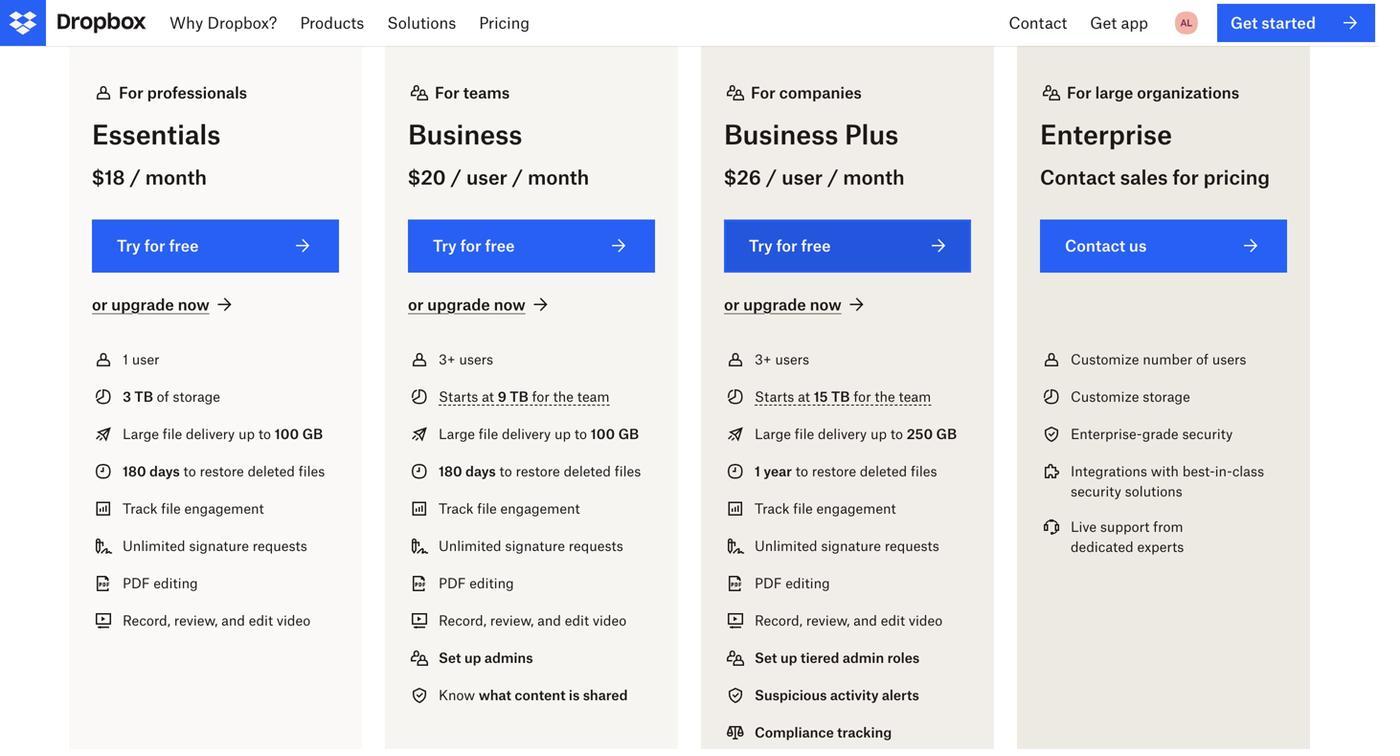 Task type: describe. For each thing, give the bounding box(es) containing it.
1 month from the left
[[145, 166, 207, 189]]

essentials
[[92, 119, 221, 151]]

set for business plus
[[755, 650, 777, 666]]

restore for essentials
[[200, 463, 244, 480]]

get for get started
[[1231, 13, 1258, 32]]

engagement for essentials
[[184, 501, 264, 517]]

try for essentials
[[117, 237, 141, 255]]

or upgrade now link for business
[[408, 293, 552, 316]]

deleted for business plus
[[860, 463, 907, 480]]

starts for business plus
[[755, 389, 794, 405]]

roles
[[888, 650, 920, 666]]

large for business
[[439, 426, 475, 442]]

year
[[764, 463, 792, 480]]

compliance tracking
[[755, 725, 892, 741]]

starts at 9 tb for the team
[[439, 389, 610, 405]]

dropbox?
[[207, 13, 277, 32]]

now for business plus
[[810, 295, 842, 314]]

$20
[[408, 166, 446, 189]]

deleted for business
[[564, 463, 611, 480]]

know
[[439, 688, 475, 704]]

large for essentials
[[123, 426, 159, 442]]

for down $26 / user / month
[[776, 237, 797, 255]]

gb for business
[[618, 426, 639, 442]]

large file delivery up to 100 gb for business
[[439, 426, 639, 442]]

for for essentials
[[119, 83, 143, 102]]

signature for business
[[505, 538, 565, 554]]

1 year to restore deleted files
[[755, 463, 937, 480]]

180 for essentials
[[123, 463, 146, 480]]

3+ for business plus
[[755, 351, 772, 368]]

for for business plus
[[751, 83, 776, 102]]

pdf editing for essentials
[[123, 575, 198, 592]]

enterprise-grade security
[[1071, 426, 1233, 442]]

set for business
[[439, 650, 461, 666]]

try for free for business plus
[[749, 237, 831, 255]]

/ for essentials
[[130, 166, 141, 189]]

for right sales
[[1173, 166, 1199, 189]]

teams
[[463, 83, 510, 102]]

large file delivery up to 100 gb for essentials
[[123, 426, 323, 442]]

or upgrade now for essentials
[[92, 295, 209, 314]]

organizations
[[1137, 83, 1240, 102]]

unlimited signature requests for business plus
[[755, 538, 939, 554]]

contact us
[[1065, 237, 1147, 255]]

try for free link for business
[[408, 220, 655, 273]]

suspicious activity alerts
[[755, 688, 919, 704]]

or upgrade now for business
[[408, 295, 526, 314]]

shared
[[583, 688, 628, 704]]

plus
[[845, 119, 899, 151]]

users for business
[[459, 351, 493, 368]]

us
[[1129, 237, 1147, 255]]

integrations
[[1071, 463, 1147, 480]]

editing for business plus
[[786, 575, 830, 592]]

record, review, and edit video for business plus
[[755, 613, 943, 629]]

customize storage
[[1071, 389, 1190, 405]]

pricing
[[479, 13, 530, 32]]

250
[[907, 426, 933, 442]]

/ for business
[[451, 166, 462, 189]]

get app button
[[1079, 0, 1160, 46]]

month for business plus
[[843, 166, 905, 189]]

3 tb of storage
[[123, 389, 220, 405]]

solutions
[[1125, 483, 1183, 500]]

for teams
[[435, 83, 510, 102]]

record, for business
[[439, 613, 487, 629]]

contact button
[[997, 0, 1079, 46]]

or for essentials
[[92, 295, 108, 314]]

and for essentials
[[221, 613, 245, 629]]

tiered
[[801, 650, 839, 666]]

solutions button
[[376, 0, 468, 46]]

integrations with best-in-class security solutions
[[1071, 463, 1264, 500]]

or upgrade now link for essentials
[[92, 293, 236, 316]]

edit for business
[[565, 613, 589, 629]]

$26 / user / month
[[724, 166, 905, 189]]

app
[[1121, 13, 1148, 32]]

contact us link
[[1040, 220, 1287, 273]]

1 for 1 year to restore deleted files
[[755, 463, 760, 480]]

get app
[[1090, 13, 1148, 32]]

unlimited signature requests for essentials
[[123, 538, 307, 554]]

for down $20 / user / month in the left top of the page
[[460, 237, 481, 255]]

get started
[[1231, 13, 1316, 32]]

companies
[[779, 83, 862, 102]]

business plus
[[724, 119, 899, 151]]

set up admins
[[439, 650, 533, 666]]

3 users from the left
[[1212, 351, 1246, 368]]

for down the $18 / month
[[144, 237, 165, 255]]

100 for business
[[591, 426, 615, 442]]

editing for essentials
[[153, 575, 198, 592]]

1 for 1 user
[[123, 351, 128, 368]]

started
[[1262, 13, 1316, 32]]

$18
[[92, 166, 125, 189]]

100 for essentials
[[275, 426, 299, 442]]

or for business plus
[[724, 295, 740, 314]]

customize for customize number of users
[[1071, 351, 1139, 368]]

team for business
[[577, 389, 610, 405]]

al
[[1181, 17, 1193, 29]]

$26
[[724, 166, 761, 189]]

or upgrade now for business plus
[[724, 295, 842, 314]]

admin
[[843, 650, 884, 666]]

grade
[[1142, 426, 1179, 442]]

alerts
[[882, 688, 919, 704]]

activity
[[830, 688, 879, 704]]

admins
[[485, 650, 533, 666]]

1 horizontal spatial security
[[1182, 426, 1233, 442]]

suspicious
[[755, 688, 827, 704]]

with
[[1151, 463, 1179, 480]]

free for essentials
[[169, 237, 199, 255]]

pdf for essentials
[[123, 575, 150, 592]]

unlimited signature requests for business
[[439, 538, 623, 554]]

engagement for business plus
[[817, 501, 896, 517]]

3+ for business
[[439, 351, 456, 368]]

5 / from the left
[[828, 166, 838, 189]]

products button
[[289, 0, 376, 46]]

try for free link for business plus
[[724, 220, 971, 273]]

contact for contact sales for pricing
[[1040, 166, 1116, 189]]

try for business
[[433, 237, 457, 255]]

know what content is shared
[[439, 688, 628, 704]]

1 user
[[123, 351, 159, 368]]

upgrade for business
[[427, 295, 490, 314]]

support
[[1100, 519, 1150, 535]]

track file engagement for business plus
[[755, 501, 896, 517]]

1 tb from the left
[[134, 389, 153, 405]]

large file delivery up to 250 gb
[[755, 426, 957, 442]]

why dropbox?
[[170, 13, 277, 32]]

live support from dedicated experts
[[1071, 519, 1184, 555]]

try for free for business
[[433, 237, 515, 255]]

1 storage from the left
[[173, 389, 220, 405]]

large
[[1095, 83, 1133, 102]]

why dropbox? button
[[158, 0, 289, 46]]

customize for customize storage
[[1071, 389, 1139, 405]]

live
[[1071, 519, 1097, 535]]

al button
[[1171, 8, 1202, 38]]

number
[[1143, 351, 1193, 368]]

set up tiered admin roles
[[755, 650, 920, 666]]

now for essentials
[[178, 295, 209, 314]]

$20 / user / month
[[408, 166, 589, 189]]

requests for essentials
[[253, 538, 307, 554]]

for large organizations
[[1067, 83, 1240, 102]]

3
[[123, 389, 131, 405]]

/ for business plus
[[766, 166, 777, 189]]

tracking
[[837, 725, 892, 741]]

upgrade for essentials
[[111, 295, 174, 314]]



Task type: vqa. For each thing, say whether or not it's contained in the screenshot.
2nd Large from right
yes



Task type: locate. For each thing, give the bounding box(es) containing it.
for left teams at the top left of page
[[435, 83, 460, 102]]

1 and from the left
[[221, 613, 245, 629]]

2 horizontal spatial upgrade
[[743, 295, 806, 314]]

0 horizontal spatial business
[[408, 119, 522, 151]]

try down $26
[[749, 237, 773, 255]]

3 requests from the left
[[885, 538, 939, 554]]

2 horizontal spatial or upgrade now
[[724, 295, 842, 314]]

get inside the get app popup button
[[1090, 13, 1117, 32]]

1 vertical spatial security
[[1071, 483, 1121, 500]]

try for free link
[[92, 220, 339, 273], [408, 220, 655, 273], [724, 220, 971, 273]]

what
[[479, 688, 511, 704]]

unlimited for business
[[439, 538, 502, 554]]

1 customize from the top
[[1071, 351, 1139, 368]]

1 gb from the left
[[302, 426, 323, 442]]

3 engagement from the left
[[817, 501, 896, 517]]

2 horizontal spatial editing
[[786, 575, 830, 592]]

for left the large
[[1067, 83, 1092, 102]]

3 tb from the left
[[831, 389, 850, 405]]

security up best-
[[1182, 426, 1233, 442]]

contact sales for pricing
[[1040, 166, 1270, 189]]

0 horizontal spatial 1
[[123, 351, 128, 368]]

signature
[[189, 538, 249, 554], [505, 538, 565, 554], [821, 538, 881, 554]]

1 3+ users from the left
[[439, 351, 493, 368]]

security inside integrations with best-in-class security solutions
[[1071, 483, 1121, 500]]

3+
[[439, 351, 456, 368], [755, 351, 772, 368]]

2 horizontal spatial users
[[1212, 351, 1246, 368]]

up for business
[[555, 426, 571, 442]]

and for business plus
[[854, 613, 877, 629]]

user
[[466, 166, 507, 189], [782, 166, 823, 189], [132, 351, 159, 368]]

users up starts at 9 tb for the team
[[459, 351, 493, 368]]

upgrade
[[111, 295, 174, 314], [427, 295, 490, 314], [743, 295, 806, 314]]

pdf for business plus
[[755, 575, 782, 592]]

for up essentials
[[119, 83, 143, 102]]

1 horizontal spatial business
[[724, 119, 838, 151]]

1 team from the left
[[577, 389, 610, 405]]

record, for essentials
[[123, 613, 170, 629]]

3 pdf editing from the left
[[755, 575, 830, 592]]

2 horizontal spatial files
[[911, 463, 937, 480]]

3 record, review, and edit video from the left
[[755, 613, 943, 629]]

3+ users for business plus
[[755, 351, 809, 368]]

up for essentials
[[238, 426, 255, 442]]

0 horizontal spatial video
[[277, 613, 310, 629]]

of
[[1196, 351, 1209, 368], [157, 389, 169, 405]]

track for essentials
[[123, 501, 158, 517]]

delivery down the 3 tb of storage
[[186, 426, 235, 442]]

record,
[[123, 613, 170, 629], [439, 613, 487, 629], [755, 613, 803, 629]]

review,
[[174, 613, 218, 629], [490, 613, 534, 629], [806, 613, 850, 629]]

for right the "9"
[[532, 389, 550, 405]]

1 users from the left
[[459, 351, 493, 368]]

dedicated
[[1071, 539, 1134, 555]]

delivery for business plus
[[818, 426, 867, 442]]

1 horizontal spatial 100
[[591, 426, 615, 442]]

1 horizontal spatial requests
[[569, 538, 623, 554]]

review, for business plus
[[806, 613, 850, 629]]

3 pdf from the left
[[755, 575, 782, 592]]

0 horizontal spatial track file engagement
[[123, 501, 264, 517]]

edit
[[249, 613, 273, 629], [565, 613, 589, 629], [881, 613, 905, 629]]

1 horizontal spatial 180 days to restore deleted files
[[439, 463, 641, 480]]

1 unlimited from the left
[[123, 538, 185, 554]]

1 180 from the left
[[123, 463, 146, 480]]

0 horizontal spatial pdf
[[123, 575, 150, 592]]

1 vertical spatial of
[[157, 389, 169, 405]]

0 horizontal spatial delivery
[[186, 426, 235, 442]]

1 horizontal spatial starts
[[755, 389, 794, 405]]

2 users from the left
[[775, 351, 809, 368]]

team for business plus
[[899, 389, 931, 405]]

1 horizontal spatial engagement
[[500, 501, 580, 517]]

customize
[[1071, 351, 1139, 368], [1071, 389, 1139, 405]]

tb for business
[[510, 389, 528, 405]]

try for business plus
[[749, 237, 773, 255]]

pdf
[[123, 575, 150, 592], [439, 575, 466, 592], [755, 575, 782, 592]]

2 unlimited signature requests from the left
[[439, 538, 623, 554]]

3 gb from the left
[[936, 426, 957, 442]]

1 180 days to restore deleted files from the left
[[123, 463, 325, 480]]

business for business plus
[[724, 119, 838, 151]]

or
[[92, 295, 108, 314], [408, 295, 424, 314], [724, 295, 740, 314]]

why
[[170, 13, 203, 32]]

1 horizontal spatial 1
[[755, 463, 760, 480]]

1 horizontal spatial days
[[466, 463, 496, 480]]

unlimited for business plus
[[755, 538, 818, 554]]

signature for essentials
[[189, 538, 249, 554]]

1 horizontal spatial editing
[[470, 575, 514, 592]]

for professionals
[[119, 83, 247, 102]]

0 horizontal spatial the
[[553, 389, 574, 405]]

editing for business
[[470, 575, 514, 592]]

2 horizontal spatial pdf editing
[[755, 575, 830, 592]]

3 for from the left
[[751, 83, 776, 102]]

3 editing from the left
[[786, 575, 830, 592]]

1 free from the left
[[169, 237, 199, 255]]

1 horizontal spatial 3+
[[755, 351, 772, 368]]

engagement
[[184, 501, 264, 517], [500, 501, 580, 517], [817, 501, 896, 517]]

1 restore from the left
[[200, 463, 244, 480]]

track file engagement for essentials
[[123, 501, 264, 517]]

track for business
[[439, 501, 474, 517]]

or upgrade now link up the 15
[[724, 293, 868, 316]]

0 horizontal spatial record,
[[123, 613, 170, 629]]

1 for from the left
[[119, 83, 143, 102]]

try down $18
[[117, 237, 141, 255]]

0 vertical spatial 1
[[123, 351, 128, 368]]

restore down the 3 tb of storage
[[200, 463, 244, 480]]

unlimited
[[123, 538, 185, 554], [439, 538, 502, 554], [755, 538, 818, 554]]

team up 250
[[899, 389, 931, 405]]

video
[[277, 613, 310, 629], [593, 613, 627, 629], [909, 613, 943, 629]]

1 horizontal spatial the
[[875, 389, 895, 405]]

large file delivery up to 100 gb down starts at 9 tb for the team
[[439, 426, 639, 442]]

gb
[[302, 426, 323, 442], [618, 426, 639, 442], [936, 426, 957, 442]]

0 vertical spatial security
[[1182, 426, 1233, 442]]

starts left the 15
[[755, 389, 794, 405]]

1 try from the left
[[117, 237, 141, 255]]

0 horizontal spatial track
[[123, 501, 158, 517]]

/
[[130, 166, 141, 189], [451, 166, 462, 189], [512, 166, 523, 189], [766, 166, 777, 189], [828, 166, 838, 189]]

1 at from the left
[[482, 389, 494, 405]]

contact down enterprise on the right top of page
[[1040, 166, 1116, 189]]

up
[[238, 426, 255, 442], [555, 426, 571, 442], [871, 426, 887, 442], [464, 650, 481, 666], [780, 650, 797, 666]]

1 horizontal spatial try
[[433, 237, 457, 255]]

3 restore from the left
[[812, 463, 856, 480]]

3 review, from the left
[[806, 613, 850, 629]]

or for business
[[408, 295, 424, 314]]

2 horizontal spatial unlimited signature requests
[[755, 538, 939, 554]]

2 deleted from the left
[[564, 463, 611, 480]]

0 horizontal spatial at
[[482, 389, 494, 405]]

track file engagement
[[123, 501, 264, 517], [439, 501, 580, 517], [755, 501, 896, 517]]

2 horizontal spatial large
[[755, 426, 791, 442]]

0 horizontal spatial files
[[299, 463, 325, 480]]

2 horizontal spatial try for free
[[749, 237, 831, 255]]

2 delivery from the left
[[502, 426, 551, 442]]

restore down the large file delivery up to 250 gb
[[812, 463, 856, 480]]

files for business
[[615, 463, 641, 480]]

2 storage from the left
[[1143, 389, 1190, 405]]

1 now from the left
[[178, 295, 209, 314]]

1 upgrade from the left
[[111, 295, 174, 314]]

3 / from the left
[[512, 166, 523, 189]]

at for business
[[482, 389, 494, 405]]

delivery down starts at 9 tb for the team
[[502, 426, 551, 442]]

0 horizontal spatial team
[[577, 389, 610, 405]]

gb for essentials
[[302, 426, 323, 442]]

at left the 15
[[798, 389, 810, 405]]

2 horizontal spatial tb
[[831, 389, 850, 405]]

large down starts at 9 tb for the team
[[439, 426, 475, 442]]

2 files from the left
[[615, 463, 641, 480]]

get started link
[[1217, 4, 1375, 42]]

editing
[[153, 575, 198, 592], [470, 575, 514, 592], [786, 575, 830, 592]]

1 horizontal spatial record,
[[439, 613, 487, 629]]

files for essentials
[[299, 463, 325, 480]]

2 / from the left
[[451, 166, 462, 189]]

0 horizontal spatial restore
[[200, 463, 244, 480]]

1 large file delivery up to 100 gb from the left
[[123, 426, 323, 442]]

2 horizontal spatial record, review, and edit video
[[755, 613, 943, 629]]

0 horizontal spatial edit
[[249, 613, 273, 629]]

now for business
[[494, 295, 526, 314]]

2 record, review, and edit video from the left
[[439, 613, 627, 629]]

days for business
[[466, 463, 496, 480]]

of for users
[[1196, 351, 1209, 368]]

set up suspicious
[[755, 650, 777, 666]]

0 horizontal spatial security
[[1071, 483, 1121, 500]]

edit for business plus
[[881, 613, 905, 629]]

2 editing from the left
[[470, 575, 514, 592]]

try for free link down the $18 / month
[[92, 220, 339, 273]]

content
[[515, 688, 566, 704]]

contact for contact
[[1009, 13, 1067, 32]]

requests for business plus
[[885, 538, 939, 554]]

2 engagement from the left
[[500, 501, 580, 517]]

3 track from the left
[[755, 501, 790, 517]]

try for free for essentials
[[117, 237, 199, 255]]

professionals
[[147, 83, 247, 102]]

2 and from the left
[[537, 613, 561, 629]]

free for business plus
[[801, 237, 831, 255]]

files for business plus
[[911, 463, 937, 480]]

1 vertical spatial 1
[[755, 463, 760, 480]]

0 horizontal spatial 3+
[[439, 351, 456, 368]]

upgrade for business plus
[[743, 295, 806, 314]]

1 horizontal spatial large file delivery up to 100 gb
[[439, 426, 639, 442]]

3 record, from the left
[[755, 613, 803, 629]]

the up the large file delivery up to 250 gb
[[875, 389, 895, 405]]

1 engagement from the left
[[184, 501, 264, 517]]

try for free link for essentials
[[92, 220, 339, 273]]

deleted for essentials
[[248, 463, 295, 480]]

3 edit from the left
[[881, 613, 905, 629]]

0 horizontal spatial get
[[1090, 13, 1117, 32]]

free down $26 / user / month
[[801, 237, 831, 255]]

delivery
[[186, 426, 235, 442], [502, 426, 551, 442], [818, 426, 867, 442]]

starts left the "9"
[[439, 389, 478, 405]]

1 horizontal spatial unlimited
[[439, 538, 502, 554]]

1 horizontal spatial of
[[1196, 351, 1209, 368]]

solutions
[[387, 13, 456, 32]]

from
[[1153, 519, 1183, 535]]

for companies
[[751, 83, 862, 102]]

record, for business plus
[[755, 613, 803, 629]]

2 tb from the left
[[510, 389, 528, 405]]

2 horizontal spatial review,
[[806, 613, 850, 629]]

2 signature from the left
[[505, 538, 565, 554]]

2 edit from the left
[[565, 613, 589, 629]]

restore for business plus
[[812, 463, 856, 480]]

try for free down the $18 / month
[[117, 237, 199, 255]]

180 days to restore deleted files down the 3 tb of storage
[[123, 463, 325, 480]]

2 horizontal spatial month
[[843, 166, 905, 189]]

3 or from the left
[[724, 295, 740, 314]]

video for essentials
[[277, 613, 310, 629]]

customize up enterprise-
[[1071, 389, 1139, 405]]

180 days to restore deleted files for essentials
[[123, 463, 325, 480]]

3 try for free link from the left
[[724, 220, 971, 273]]

2 horizontal spatial unlimited
[[755, 538, 818, 554]]

180 days to restore deleted files down starts at 9 tb for the team
[[439, 463, 641, 480]]

enterprise
[[1040, 119, 1172, 151]]

1 pdf from the left
[[123, 575, 150, 592]]

2 track from the left
[[439, 501, 474, 517]]

180 for business
[[439, 463, 462, 480]]

days down the 3 tb of storage
[[149, 463, 180, 480]]

in-
[[1215, 463, 1233, 480]]

users right number
[[1212, 351, 1246, 368]]

1 horizontal spatial delivery
[[502, 426, 551, 442]]

2 for from the left
[[435, 83, 460, 102]]

pricing link
[[468, 0, 541, 46]]

3 now from the left
[[810, 295, 842, 314]]

contact left get app
[[1009, 13, 1067, 32]]

record, review, and edit video
[[123, 613, 310, 629], [439, 613, 627, 629], [755, 613, 943, 629]]

3 month from the left
[[843, 166, 905, 189]]

of right number
[[1196, 351, 1209, 368]]

free down the $18 / month
[[169, 237, 199, 255]]

1 horizontal spatial at
[[798, 389, 810, 405]]

2 month from the left
[[528, 166, 589, 189]]

users for business plus
[[775, 351, 809, 368]]

1 edit from the left
[[249, 613, 273, 629]]

now up the "9"
[[494, 295, 526, 314]]

1 horizontal spatial or
[[408, 295, 424, 314]]

deleted
[[248, 463, 295, 480], [564, 463, 611, 480], [860, 463, 907, 480]]

delivery for business
[[502, 426, 551, 442]]

3+ users up starts at 15 tb for the team on the bottom right
[[755, 351, 809, 368]]

2 horizontal spatial record,
[[755, 613, 803, 629]]

business down the "for teams"
[[408, 119, 522, 151]]

1 track from the left
[[123, 501, 158, 517]]

track
[[123, 501, 158, 517], [439, 501, 474, 517], [755, 501, 790, 517]]

2 horizontal spatial deleted
[[860, 463, 907, 480]]

0 horizontal spatial user
[[132, 351, 159, 368]]

is
[[569, 688, 580, 704]]

try down $20
[[433, 237, 457, 255]]

1 horizontal spatial video
[[593, 613, 627, 629]]

up for business plus
[[871, 426, 887, 442]]

0 horizontal spatial deleted
[[248, 463, 295, 480]]

pdf for business
[[439, 575, 466, 592]]

1 business from the left
[[408, 119, 522, 151]]

2 horizontal spatial try
[[749, 237, 773, 255]]

for left the companies
[[751, 83, 776, 102]]

1 editing from the left
[[153, 575, 198, 592]]

0 horizontal spatial or
[[92, 295, 108, 314]]

2 unlimited from the left
[[439, 538, 502, 554]]

1 files from the left
[[299, 463, 325, 480]]

tb right the "9"
[[510, 389, 528, 405]]

2 large from the left
[[439, 426, 475, 442]]

large down 3
[[123, 426, 159, 442]]

try for free
[[117, 237, 199, 255], [433, 237, 515, 255], [749, 237, 831, 255]]

0 horizontal spatial engagement
[[184, 501, 264, 517]]

3 unlimited from the left
[[755, 538, 818, 554]]

0 horizontal spatial record, review, and edit video
[[123, 613, 310, 629]]

restore down starts at 9 tb for the team
[[516, 463, 560, 480]]

delivery down starts at 15 tb for the team on the bottom right
[[818, 426, 867, 442]]

3+ users up starts at 9 tb for the team
[[439, 351, 493, 368]]

1 horizontal spatial team
[[899, 389, 931, 405]]

1 horizontal spatial pdf editing
[[439, 575, 514, 592]]

1 3+ from the left
[[439, 351, 456, 368]]

0 horizontal spatial set
[[439, 650, 461, 666]]

1 horizontal spatial signature
[[505, 538, 565, 554]]

1 try for free link from the left
[[92, 220, 339, 273]]

1 horizontal spatial files
[[615, 463, 641, 480]]

and
[[221, 613, 245, 629], [537, 613, 561, 629], [854, 613, 877, 629]]

try for free link down $20 / user / month in the left top of the page
[[408, 220, 655, 273]]

1 record, review, and edit video from the left
[[123, 613, 310, 629]]

1 the from the left
[[553, 389, 574, 405]]

requests for business
[[569, 538, 623, 554]]

month for business
[[528, 166, 589, 189]]

now up the 3 tb of storage
[[178, 295, 209, 314]]

3+ users
[[439, 351, 493, 368], [755, 351, 809, 368]]

user up the 3 tb of storage
[[132, 351, 159, 368]]

experts
[[1137, 539, 1184, 555]]

for up the large file delivery up to 250 gb
[[854, 389, 871, 405]]

0 vertical spatial of
[[1196, 351, 1209, 368]]

0 horizontal spatial large file delivery up to 100 gb
[[123, 426, 323, 442]]

pricing
[[1204, 166, 1270, 189]]

requests
[[253, 538, 307, 554], [569, 538, 623, 554], [885, 538, 939, 554]]

of right 3
[[157, 389, 169, 405]]

get inside the get started link
[[1231, 13, 1258, 32]]

3 free from the left
[[801, 237, 831, 255]]

set
[[439, 650, 461, 666], [755, 650, 777, 666]]

team right the "9"
[[577, 389, 610, 405]]

contact inside dropdown button
[[1009, 13, 1067, 32]]

1 starts from the left
[[439, 389, 478, 405]]

the
[[553, 389, 574, 405], [875, 389, 895, 405]]

0 horizontal spatial gb
[[302, 426, 323, 442]]

large up year
[[755, 426, 791, 442]]

free down $20 / user / month in the left top of the page
[[485, 237, 515, 255]]

0 horizontal spatial starts
[[439, 389, 478, 405]]

business down for companies
[[724, 119, 838, 151]]

3+ users for business
[[439, 351, 493, 368]]

1 track file engagement from the left
[[123, 501, 264, 517]]

1 or upgrade now from the left
[[92, 295, 209, 314]]

2 review, from the left
[[490, 613, 534, 629]]

0 vertical spatial customize
[[1071, 351, 1139, 368]]

1 horizontal spatial try for free link
[[408, 220, 655, 273]]

review, for essentials
[[174, 613, 218, 629]]

0 horizontal spatial try for free
[[117, 237, 199, 255]]

team
[[577, 389, 610, 405], [899, 389, 931, 405]]

1 unlimited signature requests from the left
[[123, 538, 307, 554]]

0 horizontal spatial users
[[459, 351, 493, 368]]

days down starts at 9 tb for the team
[[466, 463, 496, 480]]

2 or upgrade now from the left
[[408, 295, 526, 314]]

of for storage
[[157, 389, 169, 405]]

0 horizontal spatial or upgrade now
[[92, 295, 209, 314]]

contact left us in the top of the page
[[1065, 237, 1125, 255]]

1 record, from the left
[[123, 613, 170, 629]]

pdf editing for business plus
[[755, 575, 830, 592]]

enterprise-
[[1071, 426, 1142, 442]]

3 unlimited signature requests from the left
[[755, 538, 939, 554]]

0 horizontal spatial month
[[145, 166, 207, 189]]

1 or from the left
[[92, 295, 108, 314]]

2 try from the left
[[433, 237, 457, 255]]

3 and from the left
[[854, 613, 877, 629]]

set up know
[[439, 650, 461, 666]]

review, for business
[[490, 613, 534, 629]]

2 large file delivery up to 100 gb from the left
[[439, 426, 639, 442]]

signature for business plus
[[821, 538, 881, 554]]

1 horizontal spatial now
[[494, 295, 526, 314]]

1 horizontal spatial user
[[466, 166, 507, 189]]

3 signature from the left
[[821, 538, 881, 554]]

2 horizontal spatial requests
[[885, 538, 939, 554]]

class
[[1233, 463, 1264, 480]]

free
[[169, 237, 199, 255], [485, 237, 515, 255], [801, 237, 831, 255]]

1 / from the left
[[130, 166, 141, 189]]

best-
[[1183, 463, 1215, 480]]

$18 / month
[[92, 166, 207, 189]]

1 horizontal spatial deleted
[[564, 463, 611, 480]]

tb for business plus
[[831, 389, 850, 405]]

for for business
[[435, 83, 460, 102]]

now
[[178, 295, 209, 314], [494, 295, 526, 314], [810, 295, 842, 314]]

2 horizontal spatial or upgrade now link
[[724, 293, 868, 316]]

or upgrade now link for business plus
[[724, 293, 868, 316]]

2 free from the left
[[485, 237, 515, 255]]

1 horizontal spatial record, review, and edit video
[[439, 613, 627, 629]]

1 try for free from the left
[[117, 237, 199, 255]]

tb right the 15
[[831, 389, 850, 405]]

compliance
[[755, 725, 834, 741]]

0 horizontal spatial review,
[[174, 613, 218, 629]]

0 horizontal spatial signature
[[189, 538, 249, 554]]

2 horizontal spatial video
[[909, 613, 943, 629]]

at left the "9"
[[482, 389, 494, 405]]

to
[[258, 426, 271, 442], [575, 426, 587, 442], [891, 426, 903, 442], [183, 463, 196, 480], [500, 463, 512, 480], [796, 463, 808, 480]]

1 100 from the left
[[275, 426, 299, 442]]

at
[[482, 389, 494, 405], [798, 389, 810, 405]]

days for essentials
[[149, 463, 180, 480]]

try for free down $26 / user / month
[[749, 237, 831, 255]]

2 horizontal spatial now
[[810, 295, 842, 314]]

starts at 15 tb for the team
[[755, 389, 931, 405]]

2 try for free link from the left
[[408, 220, 655, 273]]

large file delivery up to 100 gb down the 3 tb of storage
[[123, 426, 323, 442]]

users
[[459, 351, 493, 368], [775, 351, 809, 368], [1212, 351, 1246, 368]]

9
[[498, 389, 507, 405]]

2 restore from the left
[[516, 463, 560, 480]]

users up starts at 15 tb for the team on the bottom right
[[775, 351, 809, 368]]

or upgrade now
[[92, 295, 209, 314], [408, 295, 526, 314], [724, 295, 842, 314]]

now up the 15
[[810, 295, 842, 314]]

3+ up starts at 15 tb for the team on the bottom right
[[755, 351, 772, 368]]

large for business plus
[[755, 426, 791, 442]]

the right the "9"
[[553, 389, 574, 405]]

user down business plus
[[782, 166, 823, 189]]

customize number of users
[[1071, 351, 1246, 368]]

1 horizontal spatial large
[[439, 426, 475, 442]]

restore for business
[[516, 463, 560, 480]]

1 up 3
[[123, 351, 128, 368]]

180 days to restore deleted files
[[123, 463, 325, 480], [439, 463, 641, 480]]

record, review, and edit video for business
[[439, 613, 627, 629]]

sales
[[1120, 166, 1168, 189]]

engagement for business
[[500, 501, 580, 517]]

at for business plus
[[798, 389, 810, 405]]

2 horizontal spatial pdf
[[755, 575, 782, 592]]

get left started
[[1231, 13, 1258, 32]]

try for free link down $26 / user / month
[[724, 220, 971, 273]]

business for business
[[408, 119, 522, 151]]

user right $20
[[466, 166, 507, 189]]

3+ up starts at 9 tb for the team
[[439, 351, 456, 368]]

or upgrade now link up 1 user
[[92, 293, 236, 316]]

or upgrade now link up the "9"
[[408, 293, 552, 316]]

0 horizontal spatial try
[[117, 237, 141, 255]]

delivery for essentials
[[186, 426, 235, 442]]

1 horizontal spatial storage
[[1143, 389, 1190, 405]]

3 video from the left
[[909, 613, 943, 629]]

user for business plus
[[782, 166, 823, 189]]

1 horizontal spatial get
[[1231, 13, 1258, 32]]

try for free down $20 / user / month in the left top of the page
[[433, 237, 515, 255]]

month
[[145, 166, 207, 189], [528, 166, 589, 189], [843, 166, 905, 189]]

2 team from the left
[[899, 389, 931, 405]]

1 horizontal spatial try for free
[[433, 237, 515, 255]]

3 try for free from the left
[[749, 237, 831, 255]]

1 or upgrade now link from the left
[[92, 293, 236, 316]]

0 horizontal spatial upgrade
[[111, 295, 174, 314]]

products
[[300, 13, 364, 32]]

3 files from the left
[[911, 463, 937, 480]]

customize up customize storage
[[1071, 351, 1139, 368]]

files
[[299, 463, 325, 480], [615, 463, 641, 480], [911, 463, 937, 480]]

1 large from the left
[[123, 426, 159, 442]]

2 customize from the top
[[1071, 389, 1139, 405]]

video for business plus
[[909, 613, 943, 629]]

1 video from the left
[[277, 613, 310, 629]]

0 horizontal spatial unlimited signature requests
[[123, 538, 307, 554]]

days
[[149, 463, 180, 480], [466, 463, 496, 480]]

tb right 3
[[134, 389, 153, 405]]

1 vertical spatial customize
[[1071, 389, 1139, 405]]

free for business
[[485, 237, 515, 255]]

2 horizontal spatial free
[[801, 237, 831, 255]]

security down integrations
[[1071, 483, 1121, 500]]

1 set from the left
[[439, 650, 461, 666]]

2 track file engagement from the left
[[439, 501, 580, 517]]

storage right 3
[[173, 389, 220, 405]]

tb
[[134, 389, 153, 405], [510, 389, 528, 405], [831, 389, 850, 405]]

0 horizontal spatial 180
[[123, 463, 146, 480]]

get left "app"
[[1090, 13, 1117, 32]]

contact for contact us
[[1065, 237, 1125, 255]]

1 left year
[[755, 463, 760, 480]]

storage down number
[[1143, 389, 1190, 405]]

15
[[814, 389, 828, 405]]



